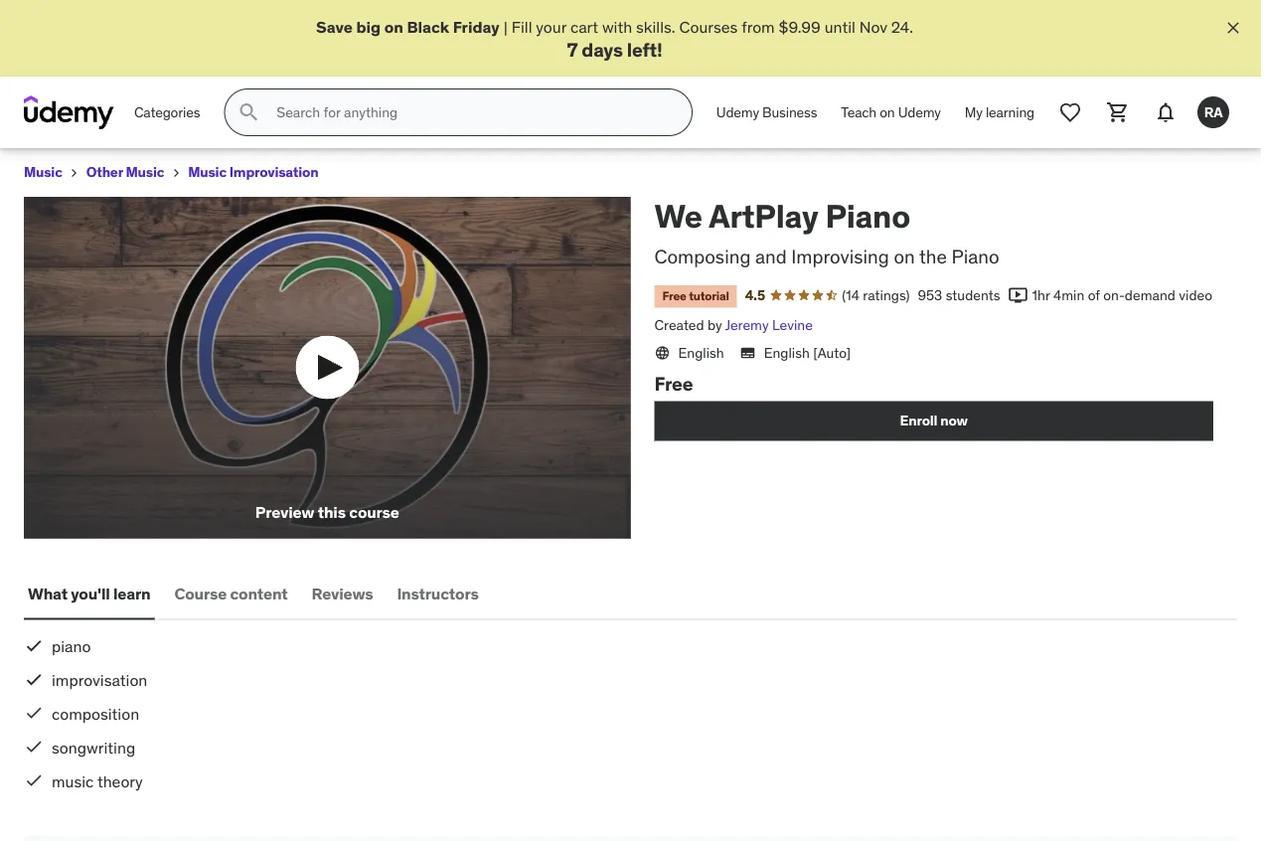 Task type: locate. For each thing, give the bounding box(es) containing it.
xsmall image
[[168, 165, 184, 181]]

improvising
[[792, 244, 890, 268]]

and
[[756, 244, 787, 268]]

music theory
[[52, 771, 143, 791]]

free up created
[[663, 288, 687, 304]]

submit search image
[[237, 101, 261, 124]]

1 english from the left
[[679, 343, 724, 361]]

small image for piano
[[24, 636, 44, 656]]

0 horizontal spatial udemy
[[717, 103, 760, 121]]

teach
[[841, 103, 877, 121]]

small image left songwriting
[[24, 737, 44, 757]]

udemy left business
[[717, 103, 760, 121]]

ratings)
[[863, 286, 910, 304]]

english
[[679, 343, 724, 361], [764, 343, 810, 361]]

1 vertical spatial small image
[[24, 669, 44, 689]]

udemy
[[717, 103, 760, 121], [898, 103, 941, 121]]

english [auto]
[[764, 343, 851, 361]]

theory
[[97, 771, 143, 791]]

0 vertical spatial free
[[663, 288, 687, 304]]

nov
[[860, 16, 888, 37]]

my
[[965, 103, 983, 121]]

1 vertical spatial piano
[[952, 244, 1000, 268]]

music
[[52, 771, 94, 791]]

0 horizontal spatial piano
[[826, 196, 911, 236]]

|
[[504, 16, 508, 37]]

music left xsmall icon
[[24, 163, 62, 181]]

learn
[[113, 583, 151, 604]]

free down the course language icon
[[655, 372, 693, 396]]

1 udemy from the left
[[717, 103, 760, 121]]

piano up students
[[952, 244, 1000, 268]]

1 horizontal spatial udemy
[[898, 103, 941, 121]]

learning
[[986, 103, 1035, 121]]

small image left improvisation
[[24, 669, 44, 689]]

preview
[[255, 502, 314, 523]]

4.5
[[745, 286, 765, 304]]

4 small image from the top
[[24, 770, 44, 790]]

students
[[946, 286, 1001, 304]]

small image
[[1009, 285, 1029, 305], [24, 669, 44, 689]]

1 horizontal spatial english
[[764, 343, 810, 361]]

business
[[763, 103, 818, 121]]

preview this course
[[255, 502, 399, 523]]

cart
[[571, 16, 599, 37]]

0 horizontal spatial music
[[24, 163, 62, 181]]

this
[[318, 502, 346, 523]]

shopping cart with 0 items image
[[1107, 101, 1130, 124]]

music link
[[24, 160, 62, 185]]

udemy image
[[24, 96, 114, 129]]

english down by
[[679, 343, 724, 361]]

jeremy levine link
[[725, 316, 813, 334]]

1 small image from the top
[[24, 636, 44, 656]]

piano up 'improvising' on the top
[[826, 196, 911, 236]]

small image left the piano
[[24, 636, 44, 656]]

what
[[28, 583, 68, 604]]

1 music from the left
[[24, 163, 62, 181]]

what you'll learn
[[28, 583, 151, 604]]

ra link
[[1190, 89, 1238, 136]]

2 english from the left
[[764, 343, 810, 361]]

piano
[[826, 196, 911, 236], [952, 244, 1000, 268]]

on right teach
[[880, 103, 895, 121]]

7
[[567, 37, 578, 61]]

(14 ratings)
[[842, 286, 910, 304]]

your
[[536, 16, 567, 37]]

music left xsmall image
[[126, 163, 164, 181]]

udemy left my
[[898, 103, 941, 121]]

what you'll learn button
[[24, 570, 155, 618]]

english down levine
[[764, 343, 810, 361]]

categories button
[[122, 89, 212, 136]]

days
[[582, 37, 623, 61]]

0 horizontal spatial small image
[[24, 669, 44, 689]]

0 vertical spatial on
[[384, 16, 404, 37]]

my learning link
[[953, 89, 1047, 136]]

free
[[663, 288, 687, 304], [655, 372, 693, 396]]

content
[[230, 583, 288, 604]]

created
[[655, 316, 704, 334]]

fill
[[512, 16, 532, 37]]

composing
[[655, 244, 751, 268]]

small image left composition
[[24, 703, 44, 723]]

small image for music theory
[[24, 770, 44, 790]]

course content button
[[170, 570, 292, 618]]

small image left the 1hr
[[1009, 285, 1029, 305]]

2 small image from the top
[[24, 703, 44, 723]]

you'll
[[71, 583, 110, 604]]

small image left music
[[24, 770, 44, 790]]

composition
[[52, 704, 139, 724]]

3 music from the left
[[188, 163, 227, 181]]

2 udemy from the left
[[898, 103, 941, 121]]

0 vertical spatial piano
[[826, 196, 911, 236]]

wishlist image
[[1059, 101, 1083, 124]]

2 music from the left
[[126, 163, 164, 181]]

0 horizontal spatial english
[[679, 343, 724, 361]]

we
[[655, 196, 703, 236]]

course
[[349, 502, 399, 523]]

1 horizontal spatial music
[[126, 163, 164, 181]]

on left the
[[894, 244, 915, 268]]

music right xsmall image
[[188, 163, 227, 181]]

2 horizontal spatial music
[[188, 163, 227, 181]]

skills.
[[636, 16, 676, 37]]

closed captions image
[[740, 345, 756, 361]]

2 vertical spatial on
[[894, 244, 915, 268]]

1 vertical spatial on
[[880, 103, 895, 121]]

enroll
[[900, 412, 938, 430]]

1 horizontal spatial piano
[[952, 244, 1000, 268]]

0 vertical spatial small image
[[1009, 285, 1029, 305]]

1 vertical spatial free
[[655, 372, 693, 396]]

3 small image from the top
[[24, 737, 44, 757]]

video
[[1179, 286, 1213, 304]]

on-
[[1104, 286, 1125, 304]]

created by jeremy levine
[[655, 316, 813, 334]]

on right big
[[384, 16, 404, 37]]

1hr
[[1033, 286, 1050, 304]]

small image
[[24, 636, 44, 656], [24, 703, 44, 723], [24, 737, 44, 757], [24, 770, 44, 790]]



Task type: vqa. For each thing, say whether or not it's contained in the screenshot.
PHOTOGRAPHY & VIDEO
no



Task type: describe. For each thing, give the bounding box(es) containing it.
free for free tutorial
[[663, 288, 687, 304]]

music improvisation
[[188, 163, 319, 181]]

piano
[[52, 636, 91, 657]]

of
[[1088, 286, 1100, 304]]

udemy business link
[[705, 89, 829, 136]]

enroll now
[[900, 412, 968, 430]]

other music
[[86, 163, 164, 181]]

courses
[[680, 16, 738, 37]]

artplay
[[709, 196, 819, 236]]

1 horizontal spatial small image
[[1009, 285, 1029, 305]]

4min
[[1054, 286, 1085, 304]]

small image for songwriting
[[24, 737, 44, 757]]

close image
[[1224, 18, 1244, 38]]

we artplay piano composing and improvising on the piano
[[655, 196, 1000, 268]]

my learning
[[965, 103, 1035, 121]]

enroll now button
[[655, 401, 1214, 441]]

instructors
[[397, 583, 479, 604]]

1hr 4min of on-demand video
[[1033, 286, 1213, 304]]

jeremy
[[725, 316, 769, 334]]

music for music improvisation
[[188, 163, 227, 181]]

udemy inside "teach on udemy" link
[[898, 103, 941, 121]]

until
[[825, 16, 856, 37]]

by
[[708, 316, 722, 334]]

teach on udemy
[[841, 103, 941, 121]]

24.
[[891, 16, 914, 37]]

music for music
[[24, 163, 62, 181]]

Search for anything text field
[[273, 96, 668, 129]]

from
[[742, 16, 775, 37]]

udemy business
[[717, 103, 818, 121]]

friday
[[453, 16, 500, 37]]

small image for composition
[[24, 703, 44, 723]]

953 students
[[918, 286, 1001, 304]]

teach on udemy link
[[829, 89, 953, 136]]

save big on black friday | fill your cart with skills. courses from $9.99 until nov 24. 7 days left!
[[316, 16, 914, 61]]

other music link
[[86, 160, 164, 185]]

free tutorial
[[663, 288, 729, 304]]

tutorial
[[689, 288, 729, 304]]

course
[[174, 583, 227, 604]]

(14
[[842, 286, 860, 304]]

levine
[[772, 316, 813, 334]]

save
[[316, 16, 353, 37]]

reviews
[[312, 583, 373, 604]]

$9.99
[[779, 16, 821, 37]]

the
[[920, 244, 947, 268]]

other
[[86, 163, 123, 181]]

free for free
[[655, 372, 693, 396]]

with
[[602, 16, 633, 37]]

course language image
[[655, 345, 671, 361]]

reviews button
[[308, 570, 377, 618]]

course content
[[174, 583, 288, 604]]

udemy inside udemy business link
[[717, 103, 760, 121]]

black
[[407, 16, 449, 37]]

demand
[[1125, 286, 1176, 304]]

songwriting
[[52, 737, 135, 758]]

[auto]
[[814, 343, 851, 361]]

english for english [auto]
[[764, 343, 810, 361]]

on inside save big on black friday | fill your cart with skills. courses from $9.99 until nov 24. 7 days left!
[[384, 16, 404, 37]]

english for english
[[679, 343, 724, 361]]

categories
[[134, 103, 200, 121]]

now
[[941, 412, 968, 430]]

xsmall image
[[66, 165, 82, 181]]

improvisation
[[229, 163, 319, 181]]

left!
[[627, 37, 663, 61]]

improvisation
[[52, 670, 147, 690]]

instructors button
[[393, 570, 483, 618]]

notifications image
[[1154, 101, 1178, 124]]

preview this course button
[[24, 197, 631, 538]]

ra
[[1205, 103, 1223, 121]]

music improvisation link
[[188, 160, 319, 185]]

953
[[918, 286, 943, 304]]

on inside 'we artplay piano composing and improvising on the piano'
[[894, 244, 915, 268]]

big
[[356, 16, 381, 37]]



